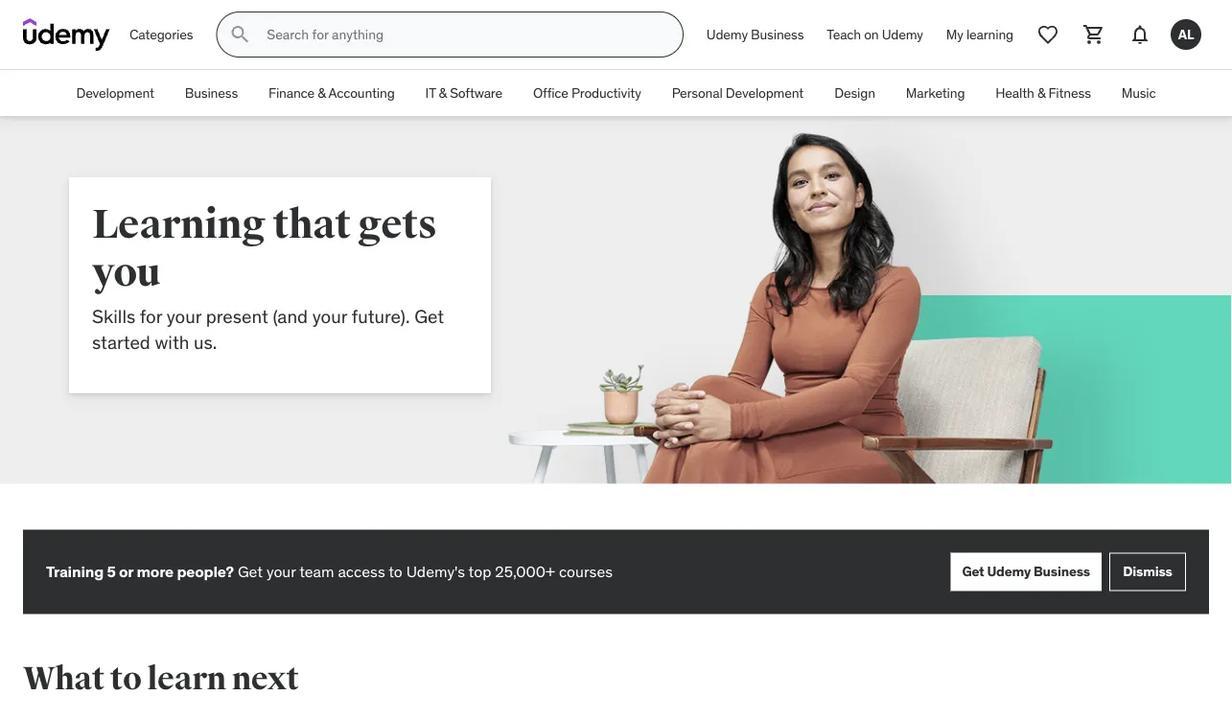 Task type: locate. For each thing, give the bounding box(es) containing it.
personal development link
[[656, 70, 819, 116]]

to right access
[[389, 562, 403, 581]]

2 vertical spatial business
[[1034, 563, 1090, 580]]

1 vertical spatial to
[[110, 659, 141, 699]]

marketing
[[906, 84, 965, 101]]

finance & accounting
[[269, 84, 395, 101]]

skills
[[92, 305, 135, 328]]

0 horizontal spatial business
[[185, 84, 238, 101]]

courses
[[559, 562, 613, 581]]

it & software link
[[410, 70, 518, 116]]

get udemy business
[[962, 563, 1090, 580]]

5
[[107, 562, 116, 581]]

my learning
[[946, 26, 1014, 43]]

you
[[92, 247, 161, 297]]

get
[[414, 305, 444, 328], [238, 562, 263, 581], [962, 563, 984, 580]]

teach
[[827, 26, 861, 43]]

it
[[425, 84, 436, 101]]

2 horizontal spatial &
[[1037, 84, 1045, 101]]

top
[[469, 562, 491, 581]]

0 vertical spatial business
[[751, 26, 804, 43]]

1 horizontal spatial get
[[414, 305, 444, 328]]

my
[[946, 26, 963, 43]]

2 & from the left
[[439, 84, 447, 101]]

with
[[155, 330, 189, 353]]

1 horizontal spatial development
[[726, 84, 804, 101]]

2 horizontal spatial get
[[962, 563, 984, 580]]

udemy
[[707, 26, 748, 43], [882, 26, 923, 43], [987, 563, 1031, 580]]

your right "(and"
[[312, 305, 347, 328]]

music link
[[1106, 70, 1171, 116]]

learning that gets you skills for your present (and your future). get started with us.
[[92, 199, 444, 353]]

get udemy business link
[[951, 553, 1102, 591]]

development down "categories" dropdown button
[[76, 84, 154, 101]]

your left team
[[266, 562, 296, 581]]

to
[[389, 562, 403, 581], [110, 659, 141, 699]]

0 horizontal spatial development
[[76, 84, 154, 101]]

development
[[76, 84, 154, 101], [726, 84, 804, 101]]

(and
[[273, 305, 308, 328]]

business left dismiss
[[1034, 563, 1090, 580]]

Search for anything text field
[[263, 18, 660, 51]]

& right health
[[1037, 84, 1045, 101]]

1 horizontal spatial your
[[266, 562, 296, 581]]

1 horizontal spatial to
[[389, 562, 403, 581]]

marketing link
[[891, 70, 980, 116]]

& for accounting
[[318, 84, 326, 101]]

get inside get udemy business link
[[962, 563, 984, 580]]

1 horizontal spatial business
[[751, 26, 804, 43]]

finance & accounting link
[[253, 70, 410, 116]]

training
[[46, 562, 104, 581]]

design link
[[819, 70, 891, 116]]

2 horizontal spatial business
[[1034, 563, 1090, 580]]

0 horizontal spatial your
[[167, 305, 201, 328]]

business left teach
[[751, 26, 804, 43]]

0 horizontal spatial &
[[318, 84, 326, 101]]

0 horizontal spatial get
[[238, 562, 263, 581]]

2 horizontal spatial your
[[312, 305, 347, 328]]

more
[[137, 562, 174, 581]]

business
[[751, 26, 804, 43], [185, 84, 238, 101], [1034, 563, 1090, 580]]

2 horizontal spatial udemy
[[987, 563, 1031, 580]]

your up with
[[167, 305, 201, 328]]

2 development from the left
[[726, 84, 804, 101]]

personal
[[672, 84, 723, 101]]

& right it
[[439, 84, 447, 101]]

your
[[167, 305, 201, 328], [312, 305, 347, 328], [266, 562, 296, 581]]

3 & from the left
[[1037, 84, 1045, 101]]

health & fitness
[[996, 84, 1091, 101]]

1 development from the left
[[76, 84, 154, 101]]

office productivity
[[533, 84, 641, 101]]

to left learn
[[110, 659, 141, 699]]

next
[[232, 659, 299, 699]]

present
[[206, 305, 268, 328]]

your for learning that gets you
[[167, 305, 201, 328]]

1 vertical spatial business
[[185, 84, 238, 101]]

learn
[[147, 659, 226, 699]]

personal development
[[672, 84, 804, 101]]

business down the submit search icon
[[185, 84, 238, 101]]

teach on udemy
[[827, 26, 923, 43]]

& right finance
[[318, 84, 326, 101]]

1 horizontal spatial &
[[439, 84, 447, 101]]

1 & from the left
[[318, 84, 326, 101]]

development down udemy business link
[[726, 84, 804, 101]]

&
[[318, 84, 326, 101], [439, 84, 447, 101], [1037, 84, 1045, 101]]



Task type: describe. For each thing, give the bounding box(es) containing it.
dismiss button
[[1109, 553, 1186, 591]]

people?
[[177, 562, 234, 581]]

what
[[23, 659, 104, 699]]

learning
[[92, 199, 265, 249]]

learning
[[966, 26, 1014, 43]]

get inside learning that gets you skills for your present (and your future). get started with us.
[[414, 305, 444, 328]]

0 vertical spatial to
[[389, 562, 403, 581]]

gets
[[358, 199, 437, 249]]

al link
[[1163, 12, 1209, 58]]

productivity
[[572, 84, 641, 101]]

& for software
[[439, 84, 447, 101]]

for
[[140, 305, 162, 328]]

shopping cart with 0 items image
[[1083, 23, 1106, 46]]

software
[[450, 84, 502, 101]]

business link
[[170, 70, 253, 116]]

health & fitness link
[[980, 70, 1106, 116]]

accounting
[[328, 84, 395, 101]]

submit search image
[[229, 23, 252, 46]]

team
[[299, 562, 334, 581]]

teach on udemy link
[[815, 12, 935, 58]]

1 horizontal spatial udemy
[[882, 26, 923, 43]]

office productivity link
[[518, 70, 656, 116]]

notifications image
[[1129, 23, 1152, 46]]

categories button
[[118, 12, 205, 58]]

0 horizontal spatial udemy
[[707, 26, 748, 43]]

us.
[[194, 330, 217, 353]]

fitness
[[1048, 84, 1091, 101]]

development link
[[61, 70, 170, 116]]

udemy business link
[[695, 12, 815, 58]]

office
[[533, 84, 568, 101]]

started
[[92, 330, 150, 353]]

future).
[[352, 305, 410, 328]]

what to learn next
[[23, 659, 299, 699]]

music
[[1122, 84, 1156, 101]]

or
[[119, 562, 133, 581]]

your for training 5 or more people?
[[266, 562, 296, 581]]

health
[[996, 84, 1034, 101]]

udemy's
[[406, 562, 465, 581]]

udemy business
[[707, 26, 804, 43]]

25,000+
[[495, 562, 555, 581]]

my learning link
[[935, 12, 1025, 58]]

on
[[864, 26, 879, 43]]

access
[[338, 562, 385, 581]]

that
[[273, 199, 351, 249]]

finance
[[269, 84, 315, 101]]

0 horizontal spatial to
[[110, 659, 141, 699]]

& for fitness
[[1037, 84, 1045, 101]]

al
[[1178, 26, 1194, 43]]

categories
[[129, 26, 193, 43]]

wishlist image
[[1037, 23, 1060, 46]]

training 5 or more people? get your team access to udemy's top 25,000+ courses
[[46, 562, 613, 581]]

it & software
[[425, 84, 502, 101]]

design
[[834, 84, 875, 101]]

dismiss
[[1123, 563, 1172, 580]]

udemy image
[[23, 18, 110, 51]]



Task type: vqa. For each thing, say whether or not it's contained in the screenshot.
Do
no



